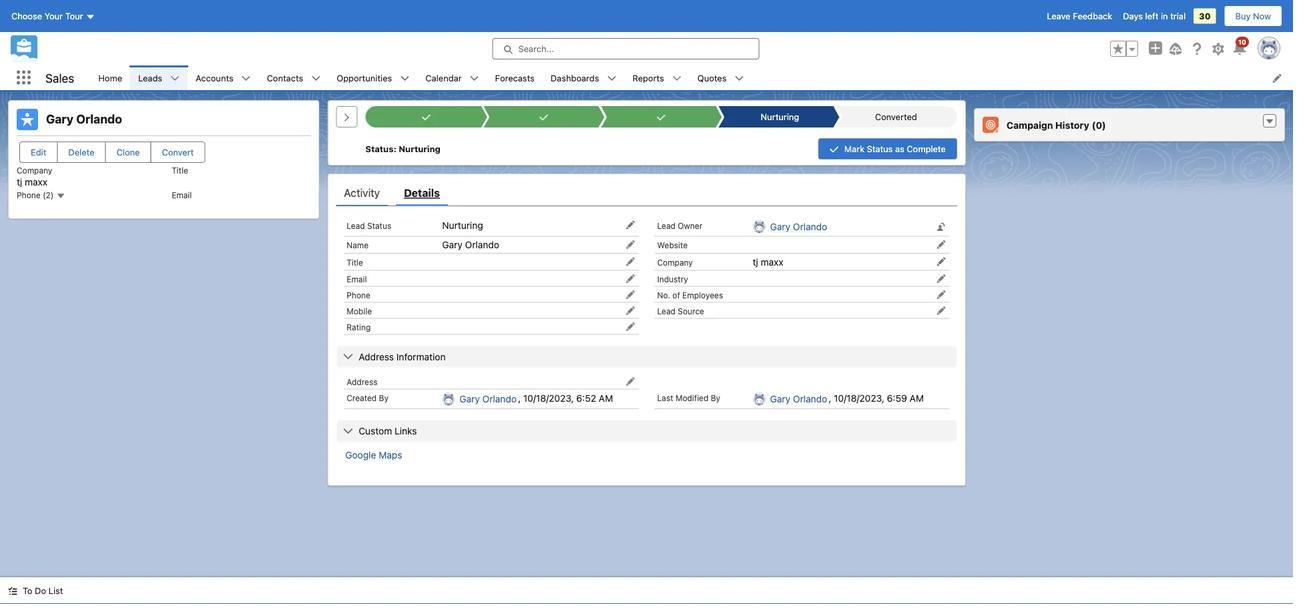 Task type: describe. For each thing, give the bounding box(es) containing it.
to do list button
[[0, 578, 71, 604]]

source
[[678, 307, 704, 316]]

edit company image
[[937, 257, 946, 266]]

left
[[1146, 11, 1159, 21]]

custom
[[359, 426, 392, 437]]

edit industry image
[[937, 274, 946, 283]]

text default image for calendar
[[470, 74, 479, 83]]

(2)
[[43, 191, 54, 200]]

gary orlando for last modified by
[[770, 394, 827, 405]]

home
[[98, 73, 122, 83]]

home link
[[90, 65, 130, 90]]

lead source
[[657, 307, 704, 316]]

contacts list item
[[259, 65, 329, 90]]

gary for created by
[[460, 394, 480, 405]]

company tj maxx
[[17, 166, 52, 187]]

text default image inside custom links dropdown button
[[343, 426, 353, 437]]

lead for lead source
[[657, 307, 676, 316]]

status for lead status
[[367, 221, 391, 230]]

accounts link
[[188, 65, 241, 90]]

mark
[[844, 144, 865, 154]]

text default image inside to do list button
[[8, 587, 17, 596]]

, 10/18/2023, 6:52 am
[[518, 393, 613, 404]]

to
[[23, 586, 32, 596]]

to do list
[[23, 586, 63, 596]]

do
[[35, 586, 46, 596]]

days left in trial
[[1123, 11, 1186, 21]]

list
[[48, 586, 63, 596]]

lead status
[[347, 221, 391, 230]]

sales
[[45, 71, 74, 85]]

0 horizontal spatial nurturing
[[399, 144, 441, 154]]

dashboards list item
[[543, 65, 625, 90]]

edit lead status image
[[626, 220, 635, 230]]

history
[[1056, 119, 1089, 130]]

edit button
[[19, 142, 58, 163]]

30
[[1199, 11, 1211, 21]]

:
[[394, 144, 397, 154]]

leave feedback link
[[1047, 11, 1113, 21]]

no.
[[657, 291, 670, 300]]

opportunities
[[337, 73, 392, 83]]

days
[[1123, 11, 1143, 21]]

edit mobile image
[[626, 306, 635, 315]]

calendar list item
[[418, 65, 487, 90]]

forecasts link
[[487, 65, 543, 90]]

leads list item
[[130, 65, 188, 90]]

choose your tour button
[[11, 5, 96, 27]]

details
[[404, 187, 440, 199]]

contacts
[[267, 73, 303, 83]]

convert
[[162, 147, 194, 157]]

trial
[[1171, 11, 1186, 21]]

reports link
[[625, 65, 672, 90]]

2 by from the left
[[711, 394, 721, 403]]

calendar
[[426, 73, 462, 83]]

modified
[[676, 394, 709, 403]]

custom links
[[359, 426, 417, 437]]

activity link
[[344, 180, 380, 206]]

maps
[[379, 449, 402, 460]]

gary orlando link for , 10/18/2023, 6:52 am
[[460, 394, 517, 405]]

1 by from the left
[[379, 394, 389, 403]]

lead owner
[[657, 221, 703, 230]]

gary orlando for created by
[[460, 394, 517, 405]]

status for mark status as complete
[[867, 144, 893, 154]]

mark status as complete
[[844, 144, 946, 154]]

google maps link
[[345, 449, 402, 460]]

buy
[[1236, 11, 1251, 21]]

phone for phone (2)
[[17, 191, 40, 200]]

edit title image
[[626, 257, 635, 266]]

search...
[[518, 44, 554, 54]]

name
[[347, 241, 369, 250]]

last
[[657, 394, 673, 403]]

1 horizontal spatial tj
[[753, 256, 758, 267]]

information
[[397, 351, 446, 362]]

custom links button
[[337, 421, 957, 442]]

last modified by
[[657, 394, 721, 403]]

rating
[[347, 323, 371, 332]]

orlando for created by
[[482, 394, 517, 405]]

text default image inside address information dropdown button
[[343, 352, 353, 362]]

company for company tj maxx
[[17, 166, 52, 175]]

google
[[345, 449, 376, 460]]

details link
[[404, 180, 440, 206]]

activity
[[344, 187, 380, 199]]

text default image for quotes
[[735, 74, 744, 83]]

links
[[395, 426, 417, 437]]

in
[[1161, 11, 1168, 21]]

0 horizontal spatial title
[[172, 166, 188, 175]]

mobile
[[347, 307, 372, 316]]

dashboards link
[[543, 65, 607, 90]]

1 horizontal spatial email
[[347, 275, 367, 284]]

nurturing inside "link"
[[761, 112, 799, 122]]

1 horizontal spatial maxx
[[761, 256, 784, 267]]

choose your tour
[[11, 11, 83, 21]]

opportunities link
[[329, 65, 400, 90]]

am for , 10/18/2023, 6:59 am
[[910, 393, 924, 404]]

choose
[[11, 11, 42, 21]]

path options list box
[[365, 106, 957, 128]]

status : nurturing
[[365, 144, 441, 154]]

delete button
[[57, 142, 106, 163]]

tour
[[65, 11, 83, 21]]

converted
[[875, 112, 917, 122]]

edit no. of employees image
[[937, 290, 946, 299]]

google maps
[[345, 449, 402, 460]]

clone
[[117, 147, 140, 157]]



Task type: locate. For each thing, give the bounding box(es) containing it.
6:59
[[887, 393, 907, 404]]

phone (2)
[[17, 191, 56, 200]]

text default image inside accounts list item
[[241, 74, 251, 83]]

1 vertical spatial company
[[657, 258, 693, 267]]

company down "edit"
[[17, 166, 52, 175]]

text default image inside phone (2) dropdown button
[[56, 191, 65, 201]]

0 vertical spatial address
[[359, 351, 394, 362]]

gary for last modified by
[[770, 394, 791, 405]]

1 horizontal spatial nurturing
[[442, 220, 483, 231]]

1 horizontal spatial company
[[657, 258, 693, 267]]

1 10/18/2023, from the left
[[523, 393, 574, 404]]

text default image inside quotes list item
[[735, 74, 744, 83]]

list containing home
[[90, 65, 1293, 90]]

address for address information
[[359, 351, 394, 362]]

text default image for dashboards
[[607, 74, 617, 83]]

maxx
[[25, 176, 47, 187], [761, 256, 784, 267]]

dashboards
[[551, 73, 599, 83]]

by
[[379, 394, 389, 403], [711, 394, 721, 403]]

1 vertical spatial title
[[347, 258, 363, 267]]

forecasts
[[495, 73, 535, 83]]

10/18/2023, left 6:59
[[834, 393, 885, 404]]

1 horizontal spatial ,
[[829, 393, 831, 404]]

campaign history (0)
[[1007, 119, 1106, 130]]

by right modified
[[711, 394, 721, 403]]

as
[[895, 144, 905, 154]]

text default image down search... button on the top of the page
[[607, 74, 617, 83]]

0 horizontal spatial 10/18/2023,
[[523, 393, 574, 404]]

accounts list item
[[188, 65, 259, 90]]

0 horizontal spatial tj
[[17, 176, 22, 187]]

1 horizontal spatial title
[[347, 258, 363, 267]]

clone button
[[105, 142, 151, 163]]

edit address image
[[626, 377, 635, 386]]

text default image inside opportunities list item
[[400, 74, 409, 83]]

employees
[[682, 291, 723, 300]]

company for company
[[657, 258, 693, 267]]

0 vertical spatial phone
[[17, 191, 40, 200]]

text default image inside dashboards 'list item'
[[607, 74, 617, 83]]

edit name image
[[626, 240, 635, 249]]

created by
[[347, 394, 389, 403]]

0 vertical spatial company
[[17, 166, 52, 175]]

leads
[[138, 73, 162, 83]]

reports
[[633, 73, 664, 83]]

2 10/18/2023, from the left
[[834, 393, 885, 404]]

text default image
[[170, 74, 180, 83], [241, 74, 251, 83], [311, 74, 321, 83], [400, 74, 409, 83], [1265, 117, 1275, 126], [56, 191, 65, 201], [8, 587, 17, 596]]

1 , from the left
[[518, 393, 521, 404]]

0 horizontal spatial am
[[599, 393, 613, 404]]

complete
[[907, 144, 946, 154]]

2 am from the left
[[910, 393, 924, 404]]

am for , 10/18/2023, 6:52 am
[[599, 393, 613, 404]]

0 horizontal spatial company
[[17, 166, 52, 175]]

address down rating at left
[[359, 351, 394, 362]]

1 vertical spatial address
[[347, 378, 378, 387]]

0 horizontal spatial phone
[[17, 191, 40, 200]]

orlando
[[76, 112, 122, 126], [793, 221, 827, 232], [465, 239, 499, 250], [482, 394, 517, 405], [793, 394, 827, 405]]

email up mobile
[[347, 275, 367, 284]]

address information button
[[337, 346, 957, 368]]

1 vertical spatial phone
[[347, 291, 371, 300]]

0 horizontal spatial email
[[172, 190, 192, 200]]

0 vertical spatial maxx
[[25, 176, 47, 187]]

2 vertical spatial nurturing
[[442, 220, 483, 231]]

nurturing link
[[724, 106, 833, 128]]

text default image right reports
[[672, 74, 682, 83]]

2 , from the left
[[829, 393, 831, 404]]

by right created
[[379, 394, 389, 403]]

orlando for lead owner
[[793, 221, 827, 232]]

1 vertical spatial email
[[347, 275, 367, 284]]

lead
[[347, 221, 365, 230], [657, 221, 676, 230], [657, 307, 676, 316]]

edit website image
[[937, 240, 946, 249]]

6:52
[[576, 393, 596, 404]]

am right the 6:52 at the bottom left
[[599, 393, 613, 404]]

, for , 10/18/2023, 6:52 am
[[518, 393, 521, 404]]

status up name
[[367, 221, 391, 230]]

1 vertical spatial tj
[[753, 256, 758, 267]]

now
[[1253, 11, 1271, 21]]

phone for phone
[[347, 291, 371, 300]]

search... button
[[492, 38, 760, 59]]

gary orlando link
[[770, 221, 827, 233], [460, 394, 517, 405], [770, 394, 827, 405]]

(0)
[[1092, 119, 1106, 130]]

calendar link
[[418, 65, 470, 90]]

edit rating image
[[626, 322, 635, 332]]

text default image inside contacts list item
[[311, 74, 321, 83]]

text default image down rating at left
[[343, 352, 353, 362]]

title down convert
[[172, 166, 188, 175]]

tj maxx
[[753, 256, 784, 267]]

am right 6:59
[[910, 393, 924, 404]]

0 horizontal spatial maxx
[[25, 176, 47, 187]]

title down name
[[347, 258, 363, 267]]

leave feedback
[[1047, 11, 1113, 21]]

leave
[[1047, 11, 1071, 21]]

group
[[1110, 41, 1138, 57]]

10/18/2023,
[[523, 393, 574, 404], [834, 393, 885, 404]]

converted link
[[842, 106, 951, 128]]

nurturing
[[761, 112, 799, 122], [399, 144, 441, 154], [442, 220, 483, 231]]

quotes link
[[690, 65, 735, 90]]

, for , 10/18/2023, 6:59 am
[[829, 393, 831, 404]]

opportunities list item
[[329, 65, 418, 90]]

0 vertical spatial nurturing
[[761, 112, 799, 122]]

created
[[347, 394, 377, 403]]

1 horizontal spatial phone
[[347, 291, 371, 300]]

1 vertical spatial nurturing
[[399, 144, 441, 154]]

status inside 'mark status as complete' button
[[867, 144, 893, 154]]

text default image up google
[[343, 426, 353, 437]]

lead image
[[17, 109, 38, 130]]

address information
[[359, 351, 446, 362]]

company up industry
[[657, 258, 693, 267]]

text default image right quotes
[[735, 74, 744, 83]]

0 horizontal spatial by
[[379, 394, 389, 403]]

quotes
[[698, 73, 727, 83]]

address inside dropdown button
[[359, 351, 394, 362]]

gary orlando for lead owner
[[770, 221, 827, 232]]

text default image
[[470, 74, 479, 83], [607, 74, 617, 83], [672, 74, 682, 83], [735, 74, 744, 83], [343, 352, 353, 362], [343, 426, 353, 437]]

0 vertical spatial tj
[[17, 176, 22, 187]]

phone (2) button
[[17, 190, 65, 201]]

lead up the website
[[657, 221, 676, 230]]

10/18/2023, for 10/18/2023, 6:59 am
[[834, 393, 885, 404]]

campaign
[[1007, 119, 1053, 130]]

0 vertical spatial title
[[172, 166, 188, 175]]

gary for lead owner
[[770, 221, 791, 232]]

maxx inside company tj maxx
[[25, 176, 47, 187]]

buy now button
[[1224, 5, 1283, 27]]

owner
[[678, 221, 703, 230]]

orlando for last modified by
[[793, 394, 827, 405]]

phone inside dropdown button
[[17, 191, 40, 200]]

reports list item
[[625, 65, 690, 90]]

phone down company tj maxx
[[17, 191, 40, 200]]

10/18/2023, left the 6:52 at the bottom left
[[523, 393, 574, 404]]

your
[[45, 11, 63, 21]]

text default image right calendar
[[470, 74, 479, 83]]

tj inside company tj maxx
[[17, 176, 22, 187]]

phone
[[17, 191, 40, 200], [347, 291, 371, 300]]

text default image inside leads list item
[[170, 74, 180, 83]]

mark status as complete button
[[818, 138, 957, 160]]

accounts
[[196, 73, 233, 83]]

of
[[673, 291, 680, 300]]

address
[[359, 351, 394, 362], [347, 378, 378, 387]]

1 am from the left
[[599, 393, 613, 404]]

text default image inside reports list item
[[672, 74, 682, 83]]

1 horizontal spatial by
[[711, 394, 721, 403]]

1 horizontal spatial am
[[910, 393, 924, 404]]

phone up mobile
[[347, 291, 371, 300]]

delete
[[68, 147, 95, 157]]

leads link
[[130, 65, 170, 90]]

10 button
[[1232, 37, 1249, 57]]

tab list
[[336, 180, 957, 206]]

0 vertical spatial email
[[172, 190, 192, 200]]

edit lead source image
[[937, 306, 946, 315]]

lead up name
[[347, 221, 365, 230]]

1 vertical spatial maxx
[[761, 256, 784, 267]]

edit phone image
[[626, 290, 635, 299]]

status up "activity" at the left of the page
[[365, 144, 394, 154]]

feedback
[[1073, 11, 1113, 21]]

lead for lead owner
[[657, 221, 676, 230]]

text default image for reports
[[672, 74, 682, 83]]

, 10/18/2023, 6:59 am
[[829, 393, 924, 404]]

address for address
[[347, 378, 378, 387]]

industry
[[657, 275, 688, 284]]

gary orlando link for , 10/18/2023, 6:59 am
[[770, 394, 827, 405]]

status left as
[[867, 144, 893, 154]]

2 horizontal spatial nurturing
[[761, 112, 799, 122]]

gary
[[46, 112, 73, 126], [770, 221, 791, 232], [442, 239, 463, 250], [460, 394, 480, 405], [770, 394, 791, 405]]

list
[[90, 65, 1293, 90]]

0 horizontal spatial ,
[[518, 393, 521, 404]]

10
[[1238, 38, 1247, 46]]

10/18/2023, for 10/18/2023, 6:52 am
[[523, 393, 574, 404]]

edit email image
[[626, 274, 635, 283]]

buy now
[[1236, 11, 1271, 21]]

contacts link
[[259, 65, 311, 90]]

,
[[518, 393, 521, 404], [829, 393, 831, 404]]

1 horizontal spatial 10/18/2023,
[[834, 393, 885, 404]]

edit
[[31, 147, 46, 157]]

quotes list item
[[690, 65, 752, 90]]

text default image inside calendar list item
[[470, 74, 479, 83]]

lead down the no.
[[657, 307, 676, 316]]

no. of employees
[[657, 291, 723, 300]]

lead for lead status
[[347, 221, 365, 230]]

address up created
[[347, 378, 378, 387]]

tab list containing activity
[[336, 180, 957, 206]]

email down the convert button at top left
[[172, 190, 192, 200]]



Task type: vqa. For each thing, say whether or not it's contained in the screenshot.
Feedback
yes



